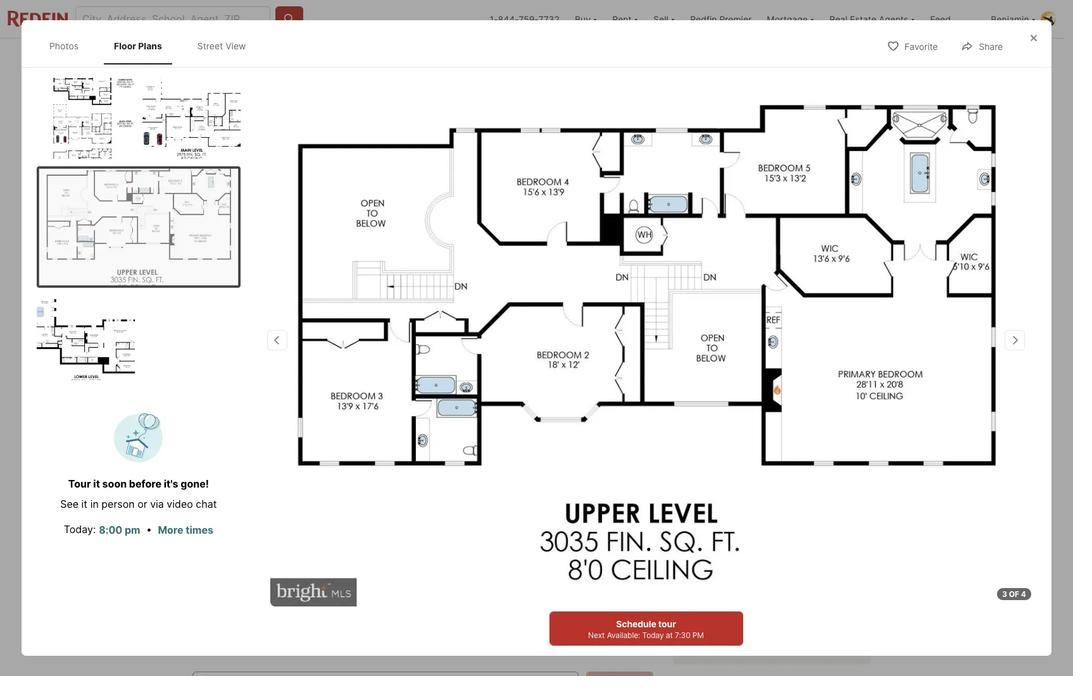Task type: describe. For each thing, give the bounding box(es) containing it.
photos tab
[[39, 30, 89, 62]]

soon
[[102, 478, 127, 490]]

tab list containing photos
[[37, 28, 269, 64]]

redfin premier button
[[683, 0, 759, 38]]

at inside schedule tour next available: today at 7:30 pm
[[666, 631, 673, 641]]

today inside schedule tour next available: today at 7:30 pm
[[642, 631, 664, 641]]

question
[[721, 637, 760, 648]]

today: 8:00 pm • more times
[[64, 523, 213, 537]]

ask
[[695, 637, 712, 648]]

next available: today at 7:30 pm button
[[683, 550, 861, 586]]

photos
[[49, 41, 79, 51]]

pm
[[125, 524, 140, 537]]

plans
[[138, 41, 162, 51]]

1
[[751, 458, 762, 486]]

61 photos button
[[780, 368, 861, 393]]

in inside dialog
[[90, 498, 99, 511]]

days
[[753, 608, 770, 617]]

tour for tour in person
[[692, 521, 712, 530]]

before
[[129, 478, 161, 490]]

at inside button
[[792, 571, 799, 580]]

comments
[[192, 642, 270, 659]]

agent
[[816, 429, 844, 441]]

tour it soon before it's gone!
[[68, 478, 209, 490]]

1-844-759-7732 link
[[490, 14, 560, 24]]

8:00
[[99, 524, 122, 537]]

0 vertical spatial person
[[102, 498, 135, 511]]

see it in person or via video chat
[[60, 498, 217, 511]]

1-
[[490, 14, 498, 24]]

22031
[[333, 443, 363, 456]]

1 horizontal spatial a
[[732, 429, 738, 441]]

tour
[[658, 619, 676, 630]]

floor plans
[[114, 41, 162, 51]]

video
[[167, 498, 193, 511]]

4 tab from the left
[[536, 41, 598, 72]]

3 tab from the left
[[434, 41, 536, 72]]

schedule
[[616, 619, 656, 630]]

it's
[[164, 478, 178, 490]]

tour in person list box
[[683, 511, 861, 540]]

feed link
[[207, 49, 253, 64]]

pm inside button
[[819, 571, 830, 580]]

va
[[318, 443, 331, 456]]

1-844-759-7732
[[490, 14, 560, 24]]

tour in person
[[692, 521, 751, 530]]

2
[[807, 458, 821, 486]]

redfin premier
[[690, 14, 752, 24]]

map entry image
[[569, 419, 653, 503]]

nov for 2
[[807, 449, 824, 458]]

available: inside schedule tour next available: today at 7:30 pm
[[607, 631, 640, 641]]

dialog containing tour it soon before it's gone!
[[21, 20, 1052, 657]]

floor
[[114, 41, 136, 51]]

fairfax
[[279, 443, 312, 456]]

see
[[60, 498, 79, 511]]

favorite button
[[876, 33, 949, 59]]

• more times
[[272, 586, 342, 600]]

of
[[1009, 590, 1019, 600]]

7:30 inside next available: today at 7:30 pm button
[[801, 571, 816, 580]]

next inside next available: today at 7:30 pm button
[[714, 571, 731, 580]]

more inside today: 8:00 pm • more times
[[158, 524, 183, 537]]

chat
[[196, 498, 217, 511]]

$1,995,000 est. $14,159
[[192, 472, 275, 504]]

times inside today: 8:00 pm • more times
[[186, 524, 213, 537]]

the
[[712, 608, 724, 617]]

30
[[741, 608, 751, 617]]

4
[[1021, 590, 1026, 600]]

3130 barbara ln image
[[270, 76, 1022, 607]]

844-
[[498, 14, 519, 24]]

3
[[1002, 590, 1007, 600]]

share
[[979, 41, 1003, 52]]

via
[[150, 498, 164, 511]]

est.
[[192, 493, 208, 504]]

759-
[[519, 14, 539, 24]]

1 horizontal spatial more times link
[[287, 587, 342, 600]]

tour for tour it soon before it's gone!
[[68, 478, 91, 490]]

today:
[[64, 523, 96, 536]]

times inside • more times
[[314, 587, 342, 600]]

61 photos
[[808, 375, 850, 386]]

person inside list box
[[722, 521, 751, 530]]



Task type: vqa. For each thing, say whether or not it's contained in the screenshot.
the bottom Your
no



Task type: locate. For each thing, give the bounding box(es) containing it.
1 vertical spatial 7:30
[[675, 631, 690, 641]]

2 horizontal spatial in
[[843, 597, 849, 606]]

1 horizontal spatial more
[[287, 587, 312, 600]]

0 vertical spatial more times link
[[158, 524, 213, 537]]

8:00 pm button
[[98, 522, 141, 539]]

1 vertical spatial in
[[714, 521, 721, 530]]

person down soon on the bottom left of the page
[[102, 498, 135, 511]]

next image
[[846, 461, 866, 481]]

more times link
[[158, 524, 213, 537], [287, 587, 342, 600]]

redfin inside 'button'
[[690, 14, 717, 24]]

7:30 down tour
[[675, 631, 690, 641]]

0 horizontal spatial times
[[186, 524, 213, 537]]

1 horizontal spatial in
[[714, 521, 721, 530]]

today down tour
[[642, 631, 664, 641]]

1 nov from the left
[[751, 449, 768, 458]]

1 tab from the left
[[268, 41, 339, 72]]

1 vertical spatial more times link
[[287, 587, 342, 600]]

0 vertical spatial tour
[[683, 429, 706, 441]]

with
[[708, 429, 730, 441]]

1 horizontal spatial next
[[714, 571, 731, 580]]

nov for 1
[[751, 449, 768, 458]]

1 horizontal spatial times
[[314, 587, 342, 600]]

tab list
[[37, 28, 269, 64]]

share button
[[951, 33, 1014, 59]]

1 vertical spatial person
[[722, 521, 751, 530]]

None button
[[691, 444, 742, 499], [747, 444, 798, 498], [803, 444, 853, 498], [691, 444, 742, 499], [747, 444, 798, 498], [803, 444, 853, 498]]

0 vertical spatial premier
[[720, 14, 752, 24]]

today inside button
[[768, 571, 790, 580]]

premier inside 'button'
[[720, 14, 752, 24]]

option
[[764, 511, 861, 540]]

0 horizontal spatial a
[[714, 637, 719, 648]]

times
[[186, 524, 213, 537], [314, 587, 342, 600]]

1 vertical spatial more
[[287, 587, 312, 600]]

it
[[93, 478, 100, 490], [81, 498, 87, 511]]

floor plans tab
[[104, 30, 172, 62]]

1 vertical spatial today
[[642, 631, 664, 641]]

1 vertical spatial a
[[714, 637, 719, 648]]

1 horizontal spatial redfin
[[740, 429, 772, 441]]

at down tour
[[666, 631, 673, 641]]

at
[[792, 571, 799, 580], [666, 631, 673, 641]]

nov 2
[[807, 449, 824, 486]]

1 vertical spatial at
[[666, 631, 673, 641]]

a right with
[[732, 429, 738, 441]]

image image
[[37, 78, 135, 159], [142, 78, 241, 159], [39, 169, 238, 285], [37, 299, 135, 380]]

$1,995,000
[[192, 472, 275, 490]]

person
[[102, 498, 135, 511], [722, 521, 751, 530]]

1 horizontal spatial •
[[275, 586, 281, 599]]

0 horizontal spatial premier
[[720, 14, 752, 24]]

0 vertical spatial at
[[792, 571, 799, 580]]

nov down tour with a redfin premier agent
[[751, 449, 768, 458]]

0 horizontal spatial nov
[[751, 449, 768, 458]]

• inside • more times
[[275, 586, 281, 599]]

pm
[[819, 571, 830, 580], [693, 631, 704, 641]]

feed tab list
[[192, 39, 609, 72]]

feed
[[930, 14, 951, 24], [232, 51, 253, 62]]

0 vertical spatial it
[[93, 478, 100, 490]]

nov
[[751, 449, 768, 458], [807, 449, 824, 458]]

1 vertical spatial next
[[588, 631, 605, 641]]

7732
[[538, 14, 560, 24]]

$14,159
[[211, 493, 242, 504]]

feed up favorite on the top
[[930, 14, 951, 24]]

feed button
[[923, 0, 983, 38]]

today
[[768, 571, 790, 580], [642, 631, 664, 641]]

0 horizontal spatial feed
[[232, 51, 253, 62]]

0 horizontal spatial in
[[90, 498, 99, 511]]

it right see
[[81, 498, 87, 511]]

available: down schedule on the right bottom of the page
[[607, 631, 640, 641]]

tour inside list box
[[692, 521, 712, 530]]

it left soon on the bottom left of the page
[[93, 478, 100, 490]]

2 nov from the left
[[807, 449, 824, 458]]

street view tab
[[187, 30, 256, 62]]

0 vertical spatial redfin
[[690, 14, 717, 24]]

schedule tour next available: today at 7:30 pm
[[588, 619, 704, 641]]

0 horizontal spatial redfin
[[690, 14, 717, 24]]

more
[[158, 524, 183, 537], [287, 587, 312, 600]]

0 horizontal spatial 7:30
[[675, 631, 690, 641]]

1 vertical spatial available:
[[607, 631, 640, 641]]

street view
[[197, 41, 246, 51]]

pm inside schedule tour next available: today at 7:30 pm
[[693, 631, 704, 641]]

0 horizontal spatial more
[[158, 524, 183, 537]]

1 vertical spatial •
[[275, 586, 281, 599]]

a right ask
[[714, 637, 719, 648]]

in inside list box
[[714, 521, 721, 530]]

1 vertical spatial feed
[[232, 51, 253, 62]]

1 horizontal spatial premier
[[775, 429, 814, 441]]

0 vertical spatial feed
[[930, 14, 951, 24]]

next
[[714, 571, 731, 580], [588, 631, 605, 641]]

1 vertical spatial tour
[[68, 478, 91, 490]]

1 vertical spatial pm
[[693, 631, 704, 641]]

3 of 4
[[1002, 590, 1026, 600]]

61
[[808, 375, 818, 386]]

dialog
[[21, 20, 1052, 657]]

ask a question link
[[695, 637, 760, 648]]

tab
[[268, 41, 339, 72], [339, 41, 434, 72], [434, 41, 536, 72], [536, 41, 598, 72]]

nov down "agent"
[[807, 449, 824, 458]]

available: up "30"
[[733, 571, 766, 580]]

or
[[137, 498, 147, 511]]

it for see
[[81, 498, 87, 511]]

1 horizontal spatial pm
[[819, 571, 830, 580]]

ask a question
[[695, 637, 760, 648]]

1 horizontal spatial 7:30
[[801, 571, 816, 580]]

tour
[[683, 429, 706, 441], [68, 478, 91, 490], [692, 521, 712, 530]]

2 tab from the left
[[339, 41, 434, 72]]

0 vertical spatial available:
[[733, 571, 766, 580]]

tour inside dialog
[[68, 478, 91, 490]]

in the last 30 days
[[712, 597, 849, 617]]

1 horizontal spatial feed
[[930, 14, 951, 24]]

premier
[[720, 14, 752, 24], [775, 429, 814, 441]]

City, Address, School, Agent, ZIP search field
[[75, 6, 270, 32]]

more times link inside dialog
[[158, 524, 213, 537]]

nov 1
[[751, 449, 768, 486]]

3130 barbara ln, fairfax, va 22031 image
[[192, 74, 668, 403], [673, 74, 871, 236], [673, 241, 871, 403]]

tour with a redfin premier agent
[[683, 429, 844, 441]]

1 horizontal spatial it
[[93, 478, 100, 490]]

0 horizontal spatial it
[[81, 498, 87, 511]]

0 vertical spatial pm
[[819, 571, 830, 580]]

in
[[90, 498, 99, 511], [714, 521, 721, 530], [843, 597, 849, 606]]

submit search image
[[283, 13, 296, 25]]

available:
[[733, 571, 766, 580], [607, 631, 640, 641]]

2 vertical spatial in
[[843, 597, 849, 606]]

0 horizontal spatial person
[[102, 498, 135, 511]]

1 horizontal spatial today
[[768, 571, 790, 580]]

1 vertical spatial redfin
[[740, 429, 772, 441]]

0 vertical spatial today
[[768, 571, 790, 580]]

tour for tour with a redfin premier agent
[[683, 429, 706, 441]]

7:30 up 'in the last 30 days'
[[801, 571, 816, 580]]

feed inside tab list
[[232, 51, 253, 62]]

•
[[146, 523, 152, 536], [275, 586, 281, 599]]

1 vertical spatial times
[[314, 587, 342, 600]]

• inside today: 8:00 pm • more times
[[146, 523, 152, 536]]

0 vertical spatial times
[[186, 524, 213, 537]]

7:30
[[801, 571, 816, 580], [675, 631, 690, 641]]

redfin
[[690, 14, 717, 24], [740, 429, 772, 441]]

feed right street
[[232, 51, 253, 62]]

1 horizontal spatial available:
[[733, 571, 766, 580]]

street
[[197, 41, 223, 51]]

0 horizontal spatial •
[[146, 523, 152, 536]]

next available: today at 7:30 pm
[[714, 571, 830, 580]]

next inside schedule tour next available: today at 7:30 pm
[[588, 631, 605, 641]]

view
[[225, 41, 246, 51]]

0 horizontal spatial today
[[642, 631, 664, 641]]

0 vertical spatial more
[[158, 524, 183, 537]]

0 vertical spatial 7:30
[[801, 571, 816, 580]]

1 vertical spatial it
[[81, 498, 87, 511]]

in inside 'in the last 30 days'
[[843, 597, 849, 606]]

0 vertical spatial •
[[146, 523, 152, 536]]

available: inside button
[[733, 571, 766, 580]]

feed inside button
[[930, 14, 951, 24]]

1 vertical spatial premier
[[775, 429, 814, 441]]

at up 'in the last 30 days'
[[792, 571, 799, 580]]

favorite
[[905, 41, 938, 52]]

more inside • more times
[[287, 587, 312, 600]]

today up 'in the last 30 days'
[[768, 571, 790, 580]]

0 vertical spatial a
[[732, 429, 738, 441]]

0 horizontal spatial next
[[588, 631, 605, 641]]

photos
[[820, 375, 850, 386]]

1 horizontal spatial person
[[722, 521, 751, 530]]

gone!
[[181, 478, 209, 490]]

fairfax va 22031
[[279, 443, 363, 456]]

0 vertical spatial in
[[90, 498, 99, 511]]

0 horizontal spatial pm
[[693, 631, 704, 641]]

1 horizontal spatial nov
[[807, 449, 824, 458]]

0 horizontal spatial more times link
[[158, 524, 213, 537]]

last
[[726, 608, 739, 617]]

0 horizontal spatial at
[[666, 631, 673, 641]]

2 vertical spatial tour
[[692, 521, 712, 530]]

user photo image
[[1041, 11, 1056, 27]]

7:30 inside schedule tour next available: today at 7:30 pm
[[675, 631, 690, 641]]

person up next available: today at 7:30 pm button
[[722, 521, 751, 530]]

0 horizontal spatial available:
[[607, 631, 640, 641]]

0 vertical spatial next
[[714, 571, 731, 580]]

1 horizontal spatial at
[[792, 571, 799, 580]]

it for tour
[[93, 478, 100, 490]]

a
[[732, 429, 738, 441], [714, 637, 719, 648]]



